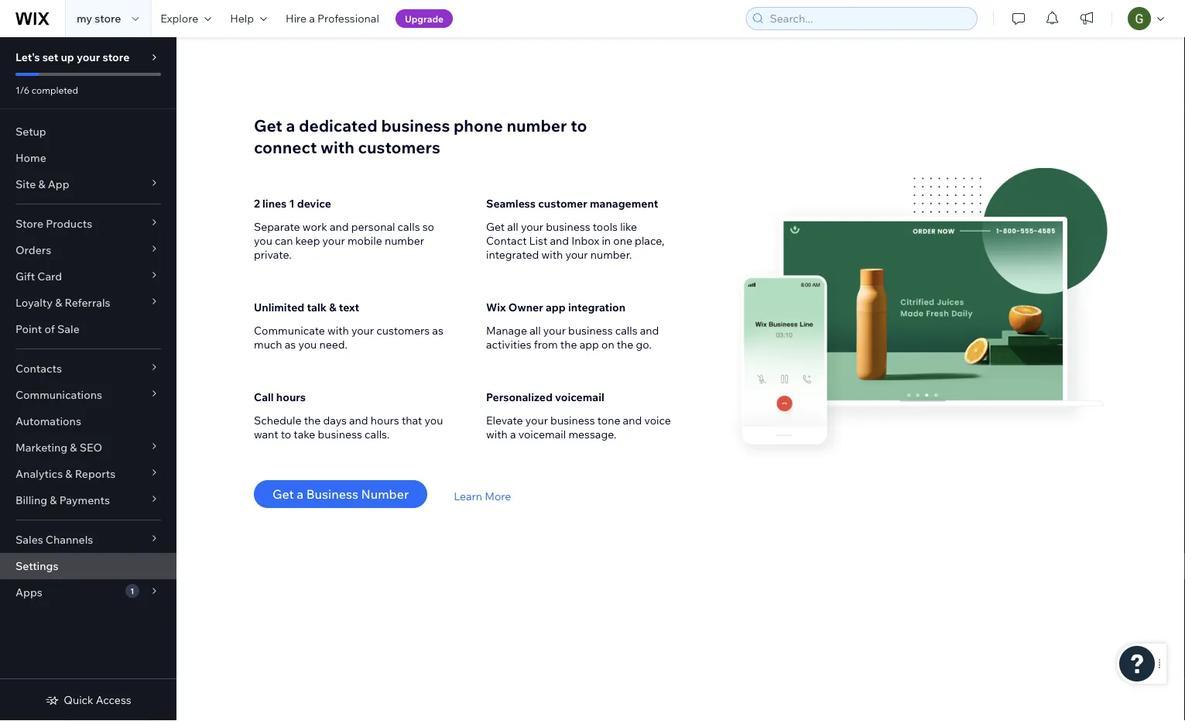 Task type: describe. For each thing, give the bounding box(es) containing it.
wix
[[486, 301, 506, 314]]

card
[[37, 270, 62, 283]]

sales
[[15, 533, 43, 546]]

& for seo
[[70, 441, 77, 454]]

products
[[46, 217, 92, 230]]

integration
[[568, 301, 626, 314]]

get all your business tools like contact list and inbox in one place, integrated with your number.
[[486, 220, 665, 261]]

from
[[534, 338, 558, 351]]

1 horizontal spatial the
[[561, 338, 577, 351]]

you for hours
[[425, 414, 443, 427]]

tools
[[593, 220, 618, 234]]

quick
[[64, 693, 93, 707]]

sales channels
[[15, 533, 93, 546]]

& for referrals
[[55, 296, 62, 309]]

& for payments
[[50, 493, 57, 507]]

private.
[[254, 248, 292, 261]]

device
[[297, 197, 331, 210]]

my store
[[77, 12, 121, 25]]

sidebar element
[[0, 37, 177, 721]]

communicate
[[254, 324, 325, 337]]

quick access
[[64, 693, 131, 707]]

get for get all your business tools like contact list and inbox in one place, integrated with your number.
[[486, 220, 505, 234]]

contacts
[[15, 362, 62, 375]]

contacts button
[[0, 355, 177, 382]]

voice
[[645, 414, 671, 427]]

learn
[[454, 489, 483, 503]]

your inside sidebar element
[[77, 50, 100, 64]]

billing
[[15, 493, 47, 507]]

& right talk
[[329, 301, 337, 314]]

billing & payments
[[15, 493, 110, 507]]

elevate your business tone and voice with a voicemail message.
[[486, 414, 671, 441]]

learn more
[[454, 489, 511, 503]]

hire a professional
[[286, 12, 379, 25]]

1/6
[[15, 84, 30, 96]]

can
[[275, 234, 293, 247]]

keep
[[296, 234, 320, 247]]

seamless customer management
[[486, 197, 659, 210]]

number inside get a dedicated business phone number to connect with customers
[[507, 115, 567, 136]]

take
[[294, 428, 315, 441]]

learn more button
[[454, 489, 511, 503]]

to inside get a dedicated business phone number to connect with customers
[[571, 115, 587, 136]]

your inside "separate work and personal calls so you can keep your mobile number private."
[[323, 234, 345, 247]]

your down inbox
[[566, 248, 588, 261]]

all for get
[[507, 220, 519, 234]]

Search... field
[[766, 8, 973, 29]]

completed
[[32, 84, 78, 96]]

channels
[[46, 533, 93, 546]]

inbox
[[572, 234, 600, 247]]

get a dedicated business phone number to connect with customers
[[254, 115, 587, 157]]

loyalty & referrals button
[[0, 290, 177, 316]]

hours inside schedule the days and hours that you want to take business calls.
[[371, 414, 399, 427]]

explore
[[161, 12, 198, 25]]

upgrade button
[[396, 9, 453, 28]]

1 horizontal spatial as
[[432, 324, 444, 337]]

communicate with your customers as much as you need.
[[254, 324, 444, 351]]

and inside schedule the days and hours that you want to take business calls.
[[349, 414, 368, 427]]

business for inbox
[[546, 220, 591, 234]]

point of sale link
[[0, 316, 177, 342]]

home link
[[0, 145, 177, 171]]

gift
[[15, 270, 35, 283]]

professional
[[318, 12, 379, 25]]

help button
[[221, 0, 277, 37]]

you for lines
[[254, 234, 273, 247]]

to inside schedule the days and hours that you want to take business calls.
[[281, 428, 291, 441]]

number inside "separate work and personal calls so you can keep your mobile number private."
[[385, 234, 425, 247]]

wix owner app integration
[[486, 301, 626, 314]]

analytics & reports button
[[0, 461, 177, 487]]

store inside sidebar element
[[103, 50, 130, 64]]

setup
[[15, 125, 46, 138]]

with inside communicate with your customers as much as you need.
[[328, 324, 349, 337]]

business for app
[[569, 324, 613, 337]]

site & app
[[15, 177, 69, 191]]

your inside communicate with your customers as much as you need.
[[352, 324, 374, 337]]

orders
[[15, 243, 51, 257]]

hire
[[286, 12, 307, 25]]

with inside the elevate your business tone and voice with a voicemail message.
[[486, 428, 508, 441]]

let's set up your store
[[15, 50, 130, 64]]

help
[[230, 12, 254, 25]]

referrals
[[65, 296, 110, 309]]

2 lines 1 device
[[254, 197, 331, 210]]

payments
[[59, 493, 110, 507]]

contact
[[486, 234, 527, 247]]

store products
[[15, 217, 92, 230]]

analytics & reports
[[15, 467, 116, 481]]

& for app
[[38, 177, 45, 191]]

all for manage
[[530, 324, 541, 337]]

more
[[485, 489, 511, 503]]

personal
[[351, 220, 395, 234]]

tone
[[598, 414, 621, 427]]

marketing & seo
[[15, 441, 102, 454]]

loyalty & referrals
[[15, 296, 110, 309]]

sale
[[57, 322, 80, 336]]

business
[[306, 486, 359, 502]]

setup link
[[0, 118, 177, 145]]

calls for the
[[615, 324, 638, 337]]

management
[[590, 197, 659, 210]]

quick access button
[[45, 693, 131, 707]]

let's
[[15, 50, 40, 64]]



Task type: vqa. For each thing, say whether or not it's contained in the screenshot.


Task type: locate. For each thing, give the bounding box(es) containing it.
message.
[[569, 428, 617, 441]]

1 vertical spatial get
[[486, 220, 505, 234]]

you up the private.
[[254, 234, 273, 247]]

lines
[[263, 197, 287, 210]]

0 vertical spatial calls
[[398, 220, 420, 234]]

connect
[[254, 137, 317, 157]]

one
[[614, 234, 633, 247]]

1 vertical spatial app
[[580, 338, 599, 351]]

and up calls.
[[349, 414, 368, 427]]

store right my at the top
[[95, 12, 121, 25]]

your down text
[[352, 324, 374, 337]]

all inside manage all your business calls and activities from the app on the go.
[[530, 324, 541, 337]]

app left on
[[580, 338, 599, 351]]

0 horizontal spatial calls
[[398, 220, 420, 234]]

point
[[15, 322, 42, 336]]

and right tone
[[623, 414, 642, 427]]

seamless
[[486, 197, 536, 210]]

manage
[[486, 324, 527, 337]]

2 horizontal spatial you
[[425, 414, 443, 427]]

number
[[361, 486, 409, 502]]

1 vertical spatial all
[[530, 324, 541, 337]]

a up connect
[[286, 115, 295, 136]]

a right hire
[[309, 12, 315, 25]]

1 vertical spatial you
[[298, 338, 317, 351]]

voicemail
[[555, 390, 605, 404], [519, 428, 566, 441]]

calls.
[[365, 428, 390, 441]]

customers
[[358, 137, 441, 157], [377, 324, 430, 337]]

business inside get all your business tools like contact list and inbox in one place, integrated with your number.
[[546, 220, 591, 234]]

hours up calls.
[[371, 414, 399, 427]]

with down elevate
[[486, 428, 508, 441]]

schedule the days and hours that you want to take business calls.
[[254, 414, 443, 441]]

business inside manage all your business calls and activities from the app on the go.
[[569, 324, 613, 337]]

1 horizontal spatial all
[[530, 324, 541, 337]]

communications button
[[0, 382, 177, 408]]

work
[[303, 220, 327, 234]]

0 vertical spatial 1
[[289, 197, 295, 210]]

2 vertical spatial you
[[425, 414, 443, 427]]

your inside the elevate your business tone and voice with a voicemail message.
[[526, 414, 548, 427]]

sales channels button
[[0, 527, 177, 553]]

as left manage
[[432, 324, 444, 337]]

you inside "separate work and personal calls so you can keep your mobile number private."
[[254, 234, 273, 247]]

loyalty
[[15, 296, 53, 309]]

1 horizontal spatial 1
[[289, 197, 295, 210]]

hire a professional link
[[277, 0, 389, 37]]

1 horizontal spatial number
[[507, 115, 567, 136]]

talk
[[307, 301, 327, 314]]

business for customers
[[381, 115, 450, 136]]

a inside the elevate your business tone and voice with a voicemail message.
[[510, 428, 516, 441]]

1 vertical spatial as
[[285, 338, 296, 351]]

1 inside sidebar element
[[130, 586, 134, 596]]

seo
[[80, 441, 102, 454]]

get
[[254, 115, 282, 136], [486, 220, 505, 234], [273, 486, 294, 502]]

with up "need."
[[328, 324, 349, 337]]

1 horizontal spatial you
[[298, 338, 317, 351]]

store down my store
[[103, 50, 130, 64]]

reports
[[75, 467, 116, 481]]

number right phone
[[507, 115, 567, 136]]

and right list
[[550, 234, 569, 247]]

a left business
[[297, 486, 304, 502]]

with inside get all your business tools like contact list and inbox in one place, integrated with your number.
[[542, 248, 563, 261]]

analytics
[[15, 467, 63, 481]]

get up contact
[[486, 220, 505, 234]]

as down communicate
[[285, 338, 296, 351]]

business up inbox
[[546, 220, 591, 234]]

you inside schedule the days and hours that you want to take business calls.
[[425, 414, 443, 427]]

number down the 'so'
[[385, 234, 425, 247]]

and inside manage all your business calls and activities from the app on the go.
[[640, 324, 659, 337]]

0 vertical spatial get
[[254, 115, 282, 136]]

1 vertical spatial number
[[385, 234, 425, 247]]

all up contact
[[507, 220, 519, 234]]

automations
[[15, 414, 81, 428]]

business up message.
[[551, 414, 595, 427]]

your down work
[[323, 234, 345, 247]]

set
[[42, 50, 58, 64]]

hours up schedule on the left bottom of the page
[[276, 390, 306, 404]]

elevate
[[486, 414, 523, 427]]

number.
[[591, 248, 632, 261]]

business inside the elevate your business tone and voice with a voicemail message.
[[551, 414, 595, 427]]

0 vertical spatial all
[[507, 220, 519, 234]]

all up from
[[530, 324, 541, 337]]

0 horizontal spatial the
[[304, 414, 321, 427]]

0 vertical spatial hours
[[276, 390, 306, 404]]

need.
[[319, 338, 348, 351]]

and right work
[[330, 220, 349, 234]]

activities
[[486, 338, 532, 351]]

you inside communicate with your customers as much as you need.
[[298, 338, 317, 351]]

calls inside "separate work and personal calls so you can keep your mobile number private."
[[398, 220, 420, 234]]

a inside get a dedicated business phone number to connect with customers
[[286, 115, 295, 136]]

and inside the elevate your business tone and voice with a voicemail message.
[[623, 414, 642, 427]]

0 vertical spatial voicemail
[[555, 390, 605, 404]]

you right that
[[425, 414, 443, 427]]

your right up
[[77, 50, 100, 64]]

voicemail up the elevate your business tone and voice with a voicemail message.
[[555, 390, 605, 404]]

the inside schedule the days and hours that you want to take business calls.
[[304, 414, 321, 427]]

1 vertical spatial calls
[[615, 324, 638, 337]]

unlimited
[[254, 301, 305, 314]]

like
[[620, 220, 638, 234]]

1 vertical spatial customers
[[377, 324, 430, 337]]

customer
[[538, 197, 588, 210]]

personalized voicemail
[[486, 390, 605, 404]]

your
[[77, 50, 100, 64], [521, 220, 544, 234], [323, 234, 345, 247], [566, 248, 588, 261], [352, 324, 374, 337], [544, 324, 566, 337], [526, 414, 548, 427]]

0 horizontal spatial 1
[[130, 586, 134, 596]]

and inside get all your business tools like contact list and inbox in one place, integrated with your number.
[[550, 234, 569, 247]]

business inside schedule the days and hours that you want to take business calls.
[[318, 428, 362, 441]]

app
[[48, 177, 69, 191]]

0 horizontal spatial number
[[385, 234, 425, 247]]

0 vertical spatial customers
[[358, 137, 441, 157]]

2 horizontal spatial the
[[617, 338, 634, 351]]

with inside get a dedicated business phone number to connect with customers
[[321, 137, 355, 157]]

& left reports in the bottom left of the page
[[65, 467, 72, 481]]

separate work and personal calls so you can keep your mobile number private.
[[254, 220, 434, 261]]

1 horizontal spatial calls
[[615, 324, 638, 337]]

0 horizontal spatial app
[[546, 301, 566, 314]]

0 vertical spatial app
[[546, 301, 566, 314]]

calls left the 'so'
[[398, 220, 420, 234]]

days
[[323, 414, 347, 427]]

calls inside manage all your business calls and activities from the app on the go.
[[615, 324, 638, 337]]

with down list
[[542, 248, 563, 261]]

& inside popup button
[[65, 467, 72, 481]]

& left seo
[[70, 441, 77, 454]]

& inside "popup button"
[[38, 177, 45, 191]]

and inside "separate work and personal calls so you can keep your mobile number private."
[[330, 220, 349, 234]]

customers inside communicate with your customers as much as you need.
[[377, 324, 430, 337]]

billing & payments button
[[0, 487, 177, 513]]

your up list
[[521, 220, 544, 234]]

all inside get all your business tools like contact list and inbox in one place, integrated with your number.
[[507, 220, 519, 234]]

integrated
[[486, 248, 539, 261]]

1 horizontal spatial app
[[580, 338, 599, 351]]

my
[[77, 12, 92, 25]]

calls up "go."
[[615, 324, 638, 337]]

site & app button
[[0, 171, 177, 197]]

0 vertical spatial number
[[507, 115, 567, 136]]

customers inside get a dedicated business phone number to connect with customers
[[358, 137, 441, 157]]

a for hire a professional
[[309, 12, 315, 25]]

1 vertical spatial 1
[[130, 586, 134, 596]]

a inside button
[[297, 486, 304, 502]]

2 vertical spatial get
[[273, 486, 294, 502]]

up
[[61, 50, 74, 64]]

the right from
[[561, 338, 577, 351]]

communications
[[15, 388, 102, 402]]

& right billing
[[50, 493, 57, 507]]

unlimited talk & text
[[254, 301, 360, 314]]

a down elevate
[[510, 428, 516, 441]]

your up from
[[544, 324, 566, 337]]

1 horizontal spatial hours
[[371, 414, 399, 427]]

app right owner
[[546, 301, 566, 314]]

& inside dropdown button
[[70, 441, 77, 454]]

get for get a dedicated business phone number to connect with customers
[[254, 115, 282, 136]]

business left phone
[[381, 115, 450, 136]]

0 vertical spatial store
[[95, 12, 121, 25]]

1 down settings link
[[130, 586, 134, 596]]

0 horizontal spatial hours
[[276, 390, 306, 404]]

go.
[[636, 338, 652, 351]]

get up connect
[[254, 115, 282, 136]]

mobile
[[348, 234, 382, 247]]

get for get a business number
[[273, 486, 294, 502]]

get inside get a business number button
[[273, 486, 294, 502]]

1 right lines
[[289, 197, 295, 210]]

0 vertical spatial to
[[571, 115, 587, 136]]

your down personalized voicemail
[[526, 414, 548, 427]]

voicemail down personalized voicemail
[[519, 428, 566, 441]]

home
[[15, 151, 46, 165]]

& for reports
[[65, 467, 72, 481]]

owner
[[509, 301, 544, 314]]

settings
[[15, 559, 58, 573]]

get inside get all your business tools like contact list and inbox in one place, integrated with your number.
[[486, 220, 505, 234]]

1 vertical spatial hours
[[371, 414, 399, 427]]

1 vertical spatial store
[[103, 50, 130, 64]]

schedule
[[254, 414, 302, 427]]

get left business
[[273, 486, 294, 502]]

much
[[254, 338, 282, 351]]

upgrade
[[405, 13, 444, 24]]

gift card button
[[0, 263, 177, 290]]

and up "go."
[[640, 324, 659, 337]]

0 horizontal spatial you
[[254, 234, 273, 247]]

app inside manage all your business calls and activities from the app on the go.
[[580, 338, 599, 351]]

call hours
[[254, 390, 306, 404]]

store
[[95, 12, 121, 25], [103, 50, 130, 64]]

business inside get a dedicated business phone number to connect with customers
[[381, 115, 450, 136]]

phone
[[454, 115, 503, 136]]

0 vertical spatial you
[[254, 234, 273, 247]]

1 horizontal spatial to
[[571, 115, 587, 136]]

app
[[546, 301, 566, 314], [580, 338, 599, 351]]

voicemail inside the elevate your business tone and voice with a voicemail message.
[[519, 428, 566, 441]]

access
[[96, 693, 131, 707]]

point of sale
[[15, 322, 80, 336]]

with down dedicated
[[321, 137, 355, 157]]

so
[[423, 220, 434, 234]]

0 horizontal spatial to
[[281, 428, 291, 441]]

list
[[529, 234, 548, 247]]

business up on
[[569, 324, 613, 337]]

& right loyalty
[[55, 296, 62, 309]]

get inside get a dedicated business phone number to connect with customers
[[254, 115, 282, 136]]

and
[[330, 220, 349, 234], [550, 234, 569, 247], [640, 324, 659, 337], [349, 414, 368, 427], [623, 414, 642, 427]]

your inside manage all your business calls and activities from the app on the go.
[[544, 324, 566, 337]]

1 vertical spatial voicemail
[[519, 428, 566, 441]]

1 vertical spatial to
[[281, 428, 291, 441]]

a for get a dedicated business phone number to connect with customers
[[286, 115, 295, 136]]

separate
[[254, 220, 300, 234]]

the right on
[[617, 338, 634, 351]]

0 horizontal spatial as
[[285, 338, 296, 351]]

automations link
[[0, 408, 177, 434]]

calls
[[398, 220, 420, 234], [615, 324, 638, 337]]

you down communicate
[[298, 338, 317, 351]]

0 vertical spatial as
[[432, 324, 444, 337]]

business down days
[[318, 428, 362, 441]]

a for get a business number
[[297, 486, 304, 502]]

of
[[44, 322, 55, 336]]

2
[[254, 197, 260, 210]]

the up 'take'
[[304, 414, 321, 427]]

want
[[254, 428, 279, 441]]

calls for number
[[398, 220, 420, 234]]

marketing
[[15, 441, 68, 454]]

call
[[254, 390, 274, 404]]

0 horizontal spatial all
[[507, 220, 519, 234]]

apps
[[15, 586, 42, 599]]

& right site
[[38, 177, 45, 191]]



